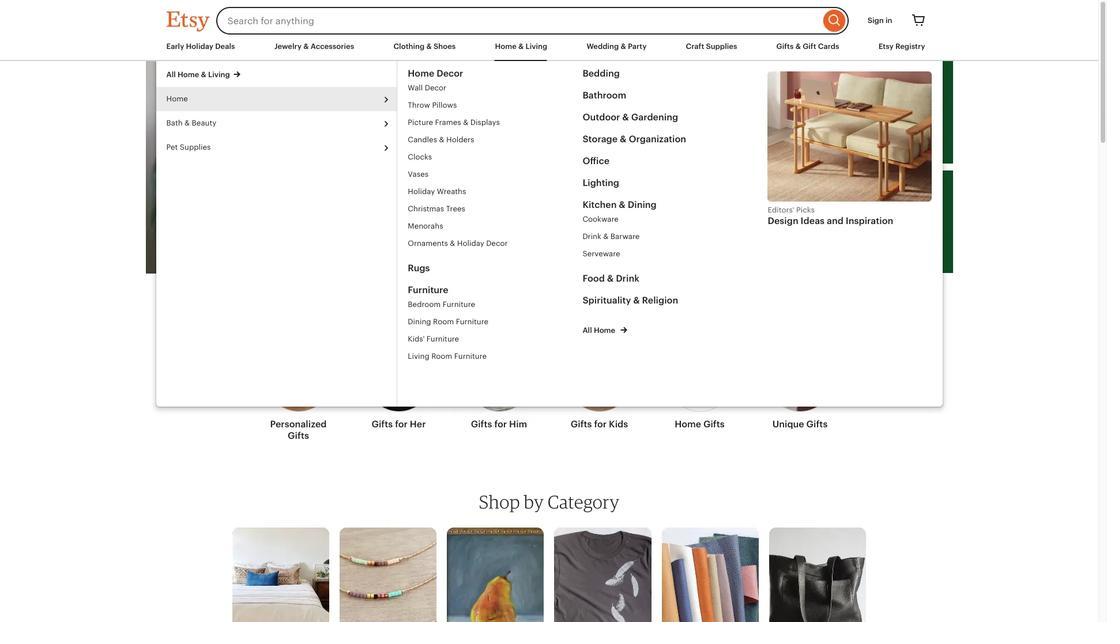 Task type: locate. For each thing, give the bounding box(es) containing it.
gifts
[[901, 195, 930, 210]]

for inside gifts for her link
[[395, 419, 408, 430]]

supplies right pet
[[180, 143, 211, 152]]

0 vertical spatial drink
[[583, 232, 602, 241]]

& left gift
[[796, 42, 801, 51]]

supplies inside pet supplies menu item
[[180, 143, 211, 152]]

jewelry
[[274, 42, 302, 51]]

party
[[628, 42, 647, 51]]

menu bar
[[166, 42, 932, 61]]

shops
[[448, 261, 467, 269]]

menu
[[156, 65, 397, 160]]

and
[[827, 216, 844, 227]]

christmas
[[408, 205, 444, 213]]

all home link
[[583, 317, 758, 336]]

brighten spirits for under $20!
[[813, 85, 933, 124]]

home decor link
[[408, 68, 583, 80]]

for inside gifts for him link
[[495, 419, 507, 430]]

personalized gifts
[[270, 419, 327, 442]]

home for home decor
[[408, 68, 435, 79]]

room down the bedroom furniture
[[433, 318, 454, 326]]

early holiday deals link
[[166, 42, 235, 52]]

0 vertical spatial early
[[166, 42, 184, 51]]

deals
[[215, 42, 235, 51]]

25%+
[[617, 308, 661, 330]]

all
[[166, 70, 176, 79], [583, 326, 592, 335]]

decor for home decor
[[437, 68, 463, 79]]

for left her
[[395, 419, 408, 430]]

early
[[166, 42, 184, 51], [407, 103, 449, 124], [412, 308, 454, 330]]

candles & holders
[[408, 136, 474, 144]]

1 vertical spatial personalized
[[270, 419, 327, 430]]

personalized for gifts
[[270, 419, 327, 430]]

clocks link
[[408, 149, 583, 166]]

gifts
[[777, 42, 794, 51], [372, 419, 393, 430], [471, 419, 492, 430], [571, 419, 592, 430], [704, 419, 725, 430], [807, 419, 828, 430], [288, 431, 309, 442]]

all down spirituality
[[583, 326, 592, 335]]

all down the early holiday deals link
[[166, 70, 176, 79]]

all inside menu
[[166, 70, 176, 79]]

living down kids'
[[408, 352, 430, 361]]

1 vertical spatial living
[[208, 70, 230, 79]]

0 vertical spatial personalized
[[816, 195, 898, 210]]

1 vertical spatial supplies
[[180, 143, 211, 152]]

0 horizontal spatial living
[[208, 70, 230, 79]]

editors'
[[768, 206, 795, 215]]

for inside gifts for kids link
[[594, 419, 607, 430]]

clothing & shoes menu item
[[394, 42, 456, 51]]

for for gifts for her
[[395, 419, 408, 430]]

0 horizontal spatial dining
[[408, 318, 431, 326]]

sign
[[868, 16, 884, 25]]

decor down menorahs link
[[486, 239, 508, 248]]

lighting
[[583, 178, 620, 189]]

holiday wreaths
[[408, 187, 466, 196]]

home for home
[[166, 95, 188, 103]]

furniture
[[408, 285, 449, 296], [443, 301, 475, 309], [456, 318, 489, 326], [427, 335, 459, 344], [454, 352, 487, 361]]

supplies right craft
[[706, 42, 737, 51]]

& for outdoor & gardening
[[623, 112, 629, 123]]

living room furniture
[[408, 352, 487, 361]]

& for food & drink
[[607, 273, 614, 284]]

1 horizontal spatial living
[[408, 352, 430, 361]]

bags & purses image
[[770, 528, 867, 623]]

0 horizontal spatial personalized
[[270, 419, 327, 430]]

home for home & living
[[495, 42, 517, 51]]

2 vertical spatial early
[[412, 308, 454, 330]]

2 vertical spatial decor
[[486, 239, 508, 248]]

1 vertical spatial room
[[432, 352, 452, 361]]

cookware
[[583, 215, 619, 224]]

gifts for kids
[[571, 419, 628, 430]]

0 vertical spatial supplies
[[706, 42, 737, 51]]

& for clothing & shoes
[[426, 42, 432, 51]]

& right jewelry
[[303, 42, 309, 51]]

personalized gifts link
[[266, 340, 331, 447]]

lighting link
[[583, 178, 758, 189]]

supplies
[[706, 42, 737, 51], [180, 143, 211, 152]]

for left him
[[495, 419, 507, 430]]

home for home gifts
[[675, 419, 701, 430]]

a collection of multi-colored dog leashes with rose gold latches, which can be customized with a pet name. image
[[633, 171, 793, 273]]

None search field
[[216, 7, 849, 35]]

dining up 'cookware' link
[[628, 200, 657, 211]]

1 vertical spatial decor
[[425, 84, 447, 92]]

2 horizontal spatial living
[[526, 42, 548, 51]]

unique gifts
[[773, 419, 828, 430]]

holiday up deals are here!
[[453, 103, 519, 124]]

home inside 'menu item'
[[166, 95, 188, 103]]

up to 30% off!
[[816, 213, 922, 233]]

a personalized ornament commemorating a child's first holiday featuring ornate lettering and subtle patterns. image
[[146, 61, 386, 274]]

frames
[[435, 118, 461, 127]]

food
[[583, 273, 605, 284]]

clothing & shoes link
[[394, 42, 456, 52]]

room for living
[[432, 352, 452, 361]]

holiday for early holiday deals! take 25%+ off
[[457, 308, 520, 330]]

wall decor link
[[408, 80, 583, 97]]

category
[[548, 491, 620, 513]]

gardening
[[631, 112, 678, 123]]

holiday for early holiday deals
[[186, 42, 213, 51]]

craft supplies link
[[686, 42, 737, 52]]

menorahs link
[[408, 218, 583, 235]]

early inside early holiday deals are here!
[[407, 103, 449, 124]]

& down frames
[[439, 136, 444, 144]]

all for all home & living
[[166, 70, 176, 79]]

registry
[[896, 42, 925, 51]]

dining room furniture link
[[408, 314, 583, 331]]

picture
[[408, 118, 433, 127]]

& up storage & organization
[[623, 112, 629, 123]]

throw
[[408, 101, 430, 110]]

& for jewelry & accessories
[[303, 42, 309, 51]]

& left shoes
[[426, 42, 432, 51]]

holiday inside ornaments & holiday decor link
[[457, 239, 484, 248]]

& right food
[[607, 273, 614, 284]]

1 horizontal spatial drink
[[616, 273, 640, 284]]

furniture up bedroom
[[408, 285, 449, 296]]

1 vertical spatial early
[[407, 103, 449, 124]]

early holiday deals
[[166, 42, 235, 51]]

1 horizontal spatial personalized
[[816, 195, 898, 210]]

deals!
[[524, 308, 572, 330]]

none search field inside sign in banner
[[216, 7, 849, 35]]

& for bath & beauty
[[185, 119, 190, 127]]

living down sign in banner
[[526, 42, 548, 51]]

& for wedding & party
[[621, 42, 626, 51]]

& up shops
[[450, 239, 455, 248]]

room down kids' furniture at bottom left
[[432, 352, 452, 361]]

personalized inside "link"
[[270, 419, 327, 430]]

for right spirits
[[915, 85, 933, 101]]

holiday up kids' furniture link
[[457, 308, 520, 330]]

holiday up participating shops only. terms apply.
[[457, 239, 484, 248]]

& down the early holiday deals link
[[201, 70, 206, 79]]

bath & beauty
[[166, 119, 216, 127]]

furniture up living room furniture
[[427, 335, 459, 344]]

0 vertical spatial decor
[[437, 68, 463, 79]]

0 vertical spatial all
[[166, 70, 176, 79]]

gifts & gift cards menu item
[[777, 42, 840, 51]]

holiday down vases
[[408, 187, 435, 196]]

furniture link
[[408, 285, 583, 296]]

participating
[[407, 261, 447, 269]]

0 horizontal spatial all
[[166, 70, 176, 79]]

1 horizontal spatial all
[[583, 326, 592, 335]]

vases
[[408, 170, 429, 179]]

craft supplies
[[686, 42, 737, 51]]

decor up wall decor
[[437, 68, 463, 79]]

early holiday deals! take 25%+ off
[[412, 308, 687, 330]]

1 horizontal spatial supplies
[[706, 42, 737, 51]]

holiday left deals
[[186, 42, 213, 51]]

for left kids
[[594, 419, 607, 430]]

gifts for her link
[[366, 340, 432, 435]]

pillows
[[432, 101, 457, 110]]

wreaths
[[437, 187, 466, 196]]

etsy
[[879, 42, 894, 51]]

craft supplies & tools image
[[662, 528, 759, 623]]

outdoor & gardening link
[[583, 112, 758, 123]]

spirituality & religion link
[[583, 295, 758, 307]]

& right bath
[[185, 119, 190, 127]]

menorahs
[[408, 222, 443, 231]]

dining
[[628, 200, 657, 211], [408, 318, 431, 326]]

dining room furniture
[[408, 318, 489, 326]]

drink down cookware
[[583, 232, 602, 241]]

decor down the home decor
[[425, 84, 447, 92]]

&
[[303, 42, 309, 51], [426, 42, 432, 51], [518, 42, 524, 51], [621, 42, 626, 51], [796, 42, 801, 51], [201, 70, 206, 79], [623, 112, 629, 123], [463, 118, 469, 127], [185, 119, 190, 127], [620, 134, 627, 145], [439, 136, 444, 144], [619, 200, 626, 211], [604, 232, 609, 241], [450, 239, 455, 248], [607, 273, 614, 284], [633, 295, 640, 306]]

outdoor & gardening
[[583, 112, 678, 123]]

pet supplies menu item
[[156, 136, 397, 160]]

holiday inside early holiday deals are here!
[[453, 103, 519, 124]]

cards
[[818, 42, 840, 51]]

picture frames & displays
[[408, 118, 500, 127]]

& up serveware
[[604, 232, 609, 241]]

gifts for him
[[471, 419, 527, 430]]

holiday inside the early holiday deals link
[[186, 42, 213, 51]]

& up the 25%+
[[633, 295, 640, 306]]

supplies inside craft supplies "link"
[[706, 42, 737, 51]]

personalized for gifts
[[816, 195, 898, 210]]

pet supplies
[[166, 143, 211, 152]]

& inside menu item
[[185, 119, 190, 127]]

living down deals
[[208, 70, 230, 79]]

all home & living
[[166, 70, 230, 79]]

early holiday deals are here!
[[407, 103, 545, 145]]

0 horizontal spatial supplies
[[180, 143, 211, 152]]

room for dining
[[433, 318, 454, 326]]

& down outdoor & gardening
[[620, 134, 627, 145]]

sign in banner
[[146, 0, 953, 42]]

drink up "spirituality & religion"
[[616, 273, 640, 284]]

1 vertical spatial all
[[583, 326, 592, 335]]

dining up kids'
[[408, 318, 431, 326]]

& left party
[[621, 42, 626, 51]]

0 vertical spatial room
[[433, 318, 454, 326]]

& down search for anything text box
[[518, 42, 524, 51]]

early for early holiday deals are here!
[[407, 103, 449, 124]]

office link
[[583, 156, 758, 167]]

& right kitchen
[[619, 200, 626, 211]]

displays
[[470, 118, 500, 127]]

cookware link
[[583, 211, 758, 228]]

inspiration
[[846, 216, 894, 227]]

menu bar containing early holiday deals
[[166, 42, 932, 61]]

1 horizontal spatial dining
[[628, 200, 657, 211]]

1 vertical spatial dining
[[408, 318, 431, 326]]

accessories
[[311, 42, 354, 51]]

kids' furniture link
[[408, 331, 583, 348]]

candles & holders link
[[408, 132, 583, 149]]

& right frames
[[463, 118, 469, 127]]

1 vertical spatial drink
[[616, 273, 640, 284]]

editors' picks design ideas and inspiration
[[768, 206, 894, 227]]



Task type: vqa. For each thing, say whether or not it's contained in the screenshot.
Decor to the middle
yes



Task type: describe. For each thing, give the bounding box(es) containing it.
for for gifts for him
[[495, 419, 507, 430]]

food & drink
[[583, 273, 640, 284]]

up
[[816, 216, 833, 232]]

off
[[665, 308, 687, 330]]

2 vertical spatial living
[[408, 352, 430, 361]]

home menu item
[[156, 87, 397, 111]]

home gifts link
[[667, 340, 733, 435]]

kids
[[609, 419, 628, 430]]

etsy registry
[[879, 42, 925, 51]]

& for home & living
[[518, 42, 524, 51]]

home & living image
[[232, 528, 329, 623]]

holiday inside holiday wreaths link
[[408, 187, 435, 196]]

throw pillows link
[[408, 97, 583, 114]]

furniture down the 'bedroom furniture' link
[[456, 318, 489, 326]]

picture frames & displays link
[[408, 114, 583, 132]]

for inside 'brighten spirits for under $20!'
[[915, 85, 933, 101]]

30% off!
[[853, 213, 922, 233]]

christmas trees link
[[408, 201, 583, 218]]

christmas trees
[[408, 205, 465, 213]]

gifts for kids link
[[567, 340, 632, 435]]

jewelry image
[[340, 528, 437, 623]]

home & living menu item
[[495, 42, 548, 51]]

bedding
[[583, 68, 620, 79]]

home & living link
[[495, 42, 548, 52]]

bath & beauty menu item
[[156, 111, 397, 136]]

holders
[[446, 136, 474, 144]]

trees
[[446, 205, 465, 213]]

serveware link
[[583, 246, 758, 263]]

wedding & party
[[587, 42, 647, 51]]

in
[[886, 16, 893, 25]]

kids' furniture
[[408, 335, 459, 344]]

clothing image
[[555, 528, 652, 623]]

gifts & gift cards
[[777, 42, 840, 51]]

art & collectibles image
[[447, 528, 544, 623]]

bathroom link
[[583, 90, 758, 102]]

drink & barware link
[[583, 228, 758, 246]]

clothing
[[394, 42, 425, 51]]

clocks
[[408, 153, 432, 162]]

bedroom
[[408, 301, 441, 309]]

jewelry & accessories menu item
[[274, 42, 354, 51]]

& for storage & organization
[[620, 134, 627, 145]]

a festive scene featuring a candle shown with a holiday message and colorfully illustrated trees on its label. image
[[633, 61, 793, 164]]

& for kitchen & dining
[[619, 200, 626, 211]]

all for all home
[[583, 326, 592, 335]]

early for early holiday deals
[[166, 42, 184, 51]]

supplies for pet supplies
[[180, 143, 211, 152]]

by
[[524, 491, 544, 513]]

decor for wall decor
[[425, 84, 447, 92]]

gifts & gift cards link
[[777, 42, 840, 52]]

bathroom
[[583, 90, 627, 101]]

unique
[[773, 419, 804, 430]]

holiday for early holiday deals are here!
[[453, 103, 519, 124]]

shoes
[[434, 42, 456, 51]]

living room furniture link
[[408, 348, 583, 366]]

for for gifts for kids
[[594, 419, 607, 430]]

beauty
[[192, 119, 216, 127]]

personalized gifts
[[816, 195, 930, 210]]

organization
[[629, 134, 686, 145]]

picks
[[797, 206, 815, 215]]

gifts for her
[[372, 419, 426, 430]]

wedding & party menu item
[[587, 42, 647, 51]]

early for early holiday deals! take 25%+ off
[[412, 308, 454, 330]]

craft supplies menu item
[[686, 42, 737, 51]]

& for gifts & gift cards
[[796, 42, 801, 51]]

all home & living link
[[166, 65, 397, 80]]

barware
[[611, 232, 640, 241]]

wedding
[[587, 42, 619, 51]]

take
[[575, 308, 614, 330]]

wall decor
[[408, 84, 447, 92]]

0 vertical spatial living
[[526, 42, 548, 51]]

jewelry & accessories
[[274, 42, 354, 51]]

kitchen & dining link
[[583, 200, 758, 211]]

& for spirituality & religion
[[633, 295, 640, 306]]

gift
[[803, 42, 816, 51]]

storage & organization link
[[583, 134, 758, 145]]

participating shops only. terms apply.
[[407, 261, 525, 269]]

only.
[[469, 261, 484, 269]]

0 horizontal spatial drink
[[583, 232, 602, 241]]

0 vertical spatial dining
[[628, 200, 657, 211]]

Search for anything text field
[[216, 7, 821, 35]]

furniture down kids' furniture link
[[454, 352, 487, 361]]

supplies for craft supplies
[[706, 42, 737, 51]]

him
[[509, 419, 527, 430]]

gifts inside 'personalized gifts'
[[288, 431, 309, 442]]

shop by category
[[479, 491, 620, 513]]

& for drink & barware
[[604, 232, 609, 241]]

craft
[[686, 42, 704, 51]]

spirits
[[872, 85, 911, 101]]

menu containing all home & living
[[156, 65, 397, 160]]

candles
[[408, 136, 437, 144]]

storage & organization
[[583, 134, 686, 145]]

bedding link
[[583, 68, 758, 80]]

serveware
[[583, 250, 620, 258]]

furniture up dining room furniture
[[443, 301, 475, 309]]

deals are here!
[[407, 125, 545, 145]]

unique gifts link
[[767, 340, 833, 435]]

& for candles & holders
[[439, 136, 444, 144]]

shop
[[479, 491, 520, 513]]

sign in
[[868, 16, 893, 25]]

home & living
[[495, 42, 548, 51]]

kitchen
[[583, 200, 617, 211]]

design
[[768, 216, 799, 227]]

holiday wreaths link
[[408, 183, 583, 201]]

brighten
[[813, 85, 869, 101]]

& for ornaments & holiday decor
[[450, 239, 455, 248]]

25%+ off
[[407, 152, 547, 186]]

sign in button
[[859, 10, 901, 31]]

ornaments & holiday decor
[[408, 239, 508, 248]]

bedroom furniture link
[[408, 296, 583, 314]]



